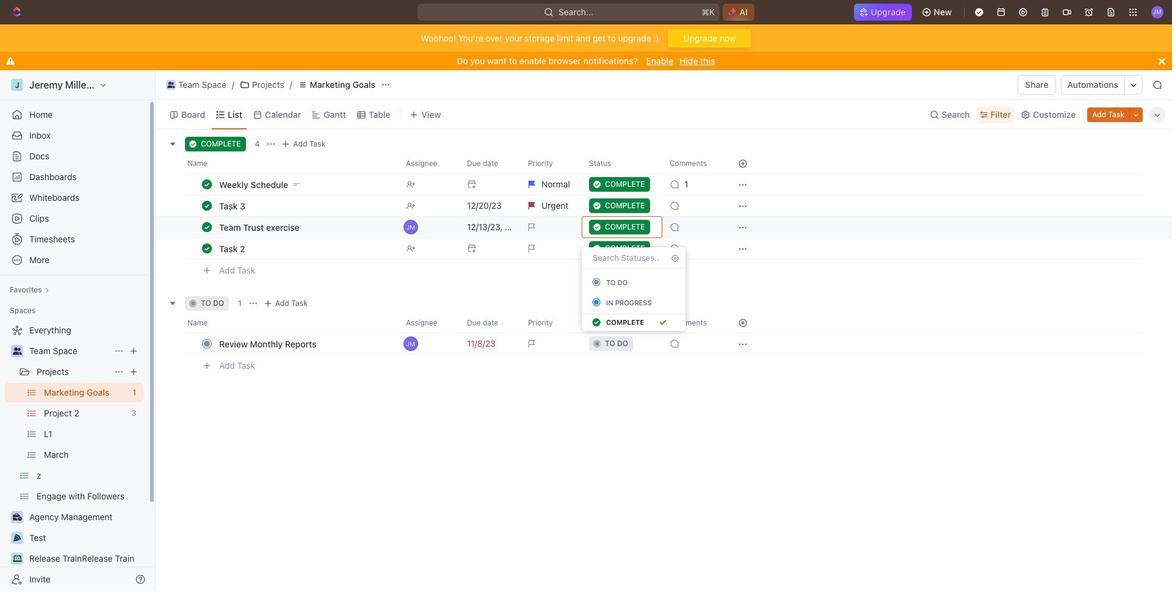 Task type: describe. For each thing, give the bounding box(es) containing it.
user group image inside tree
[[13, 348, 22, 355]]

sidebar navigation
[[0, 70, 156, 591]]

1 horizontal spatial user group image
[[167, 82, 175, 88]]

Search Statuses... field
[[592, 252, 662, 263]]



Task type: locate. For each thing, give the bounding box(es) containing it.
0 vertical spatial user group image
[[167, 82, 175, 88]]

0 horizontal spatial user group image
[[13, 348, 22, 355]]

tree inside the sidebar navigation
[[5, 321, 144, 591]]

tree
[[5, 321, 144, 591]]

1 vertical spatial user group image
[[13, 348, 22, 355]]

user group image
[[167, 82, 175, 88], [13, 348, 22, 355]]



Task type: vqa. For each thing, say whether or not it's contained in the screenshot.
the topmost user group 'image'
yes



